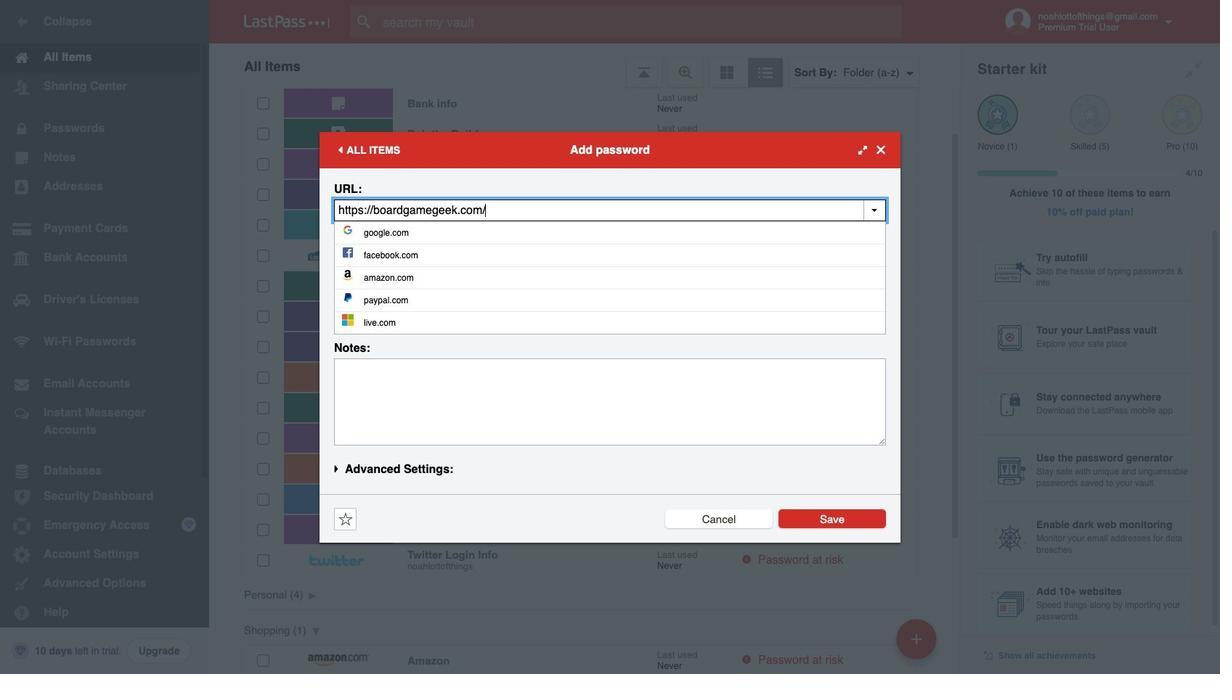 Task type: locate. For each thing, give the bounding box(es) containing it.
None text field
[[334, 252, 603, 274], [617, 252, 886, 274], [334, 358, 886, 446], [334, 252, 603, 274], [617, 252, 886, 274], [334, 358, 886, 446]]

dialog
[[320, 132, 901, 543]]

lastpass image
[[244, 15, 330, 28]]

Search search field
[[350, 6, 931, 38]]

new item navigation
[[891, 615, 946, 675]]

search my vault text field
[[350, 6, 931, 38]]

None password field
[[617, 305, 886, 327]]

None text field
[[334, 199, 886, 221], [334, 305, 603, 327], [334, 199, 886, 221], [334, 305, 603, 327]]



Task type: describe. For each thing, give the bounding box(es) containing it.
new item image
[[912, 635, 922, 645]]

main navigation navigation
[[0, 0, 209, 675]]

vault options navigation
[[209, 44, 960, 87]]



